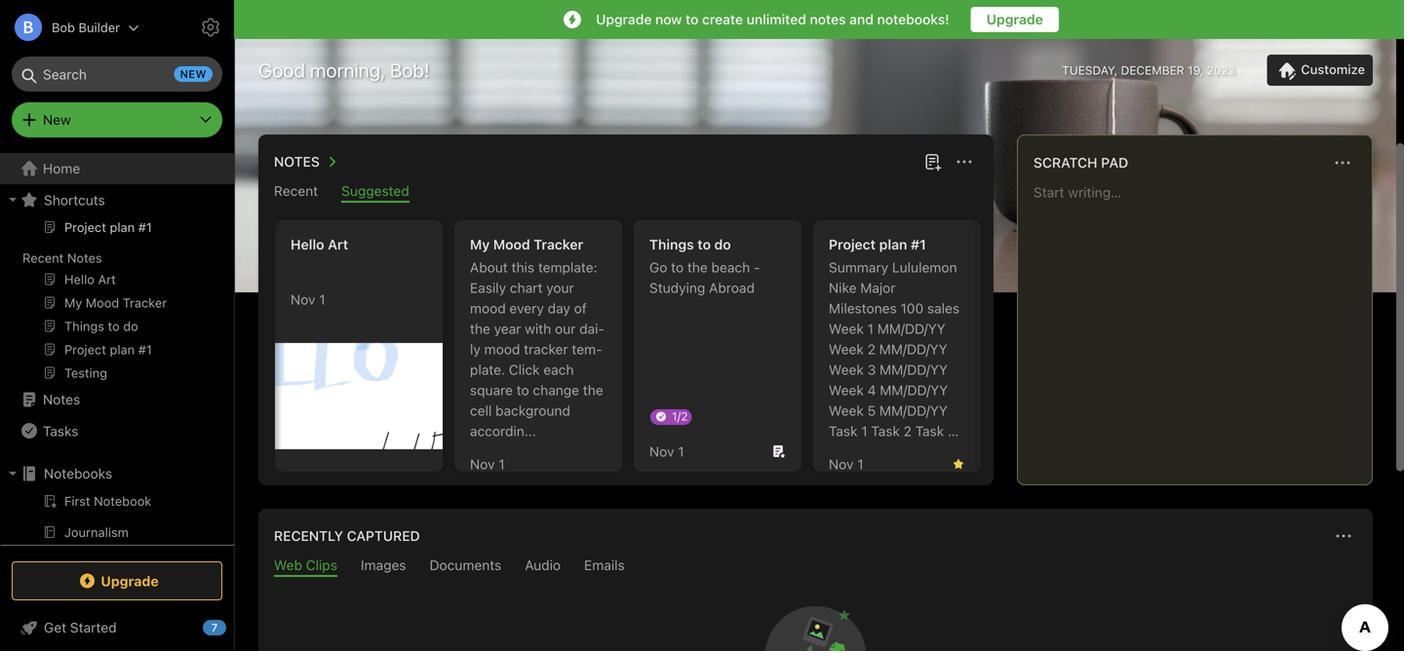 Task type: vqa. For each thing, say whether or not it's contained in the screenshot.
ROW
no



Task type: describe. For each thing, give the bounding box(es) containing it.
5
[[868, 403, 876, 419]]

shortcuts
[[44, 192, 105, 208]]

captured
[[347, 528, 420, 544]]

nov 1 down hello
[[291, 291, 326, 308]]

mood
[[494, 237, 531, 253]]

tree containing home
[[0, 153, 234, 652]]

scratch
[[1034, 155, 1098, 171]]

art
[[328, 237, 348, 253]]

notebooks!
[[878, 11, 950, 27]]

2023
[[1207, 63, 1236, 77]]

nov 1 left le...
[[829, 456, 864, 472]]

nov down 1/2 at left
[[650, 444, 675, 460]]

project
[[829, 237, 876, 253]]

nov down "accordin..."
[[470, 456, 495, 472]]

go
[[650, 260, 668, 276]]

about
[[470, 260, 508, 276]]

-
[[754, 260, 760, 276]]

background
[[496, 403, 571, 419]]

home
[[43, 160, 80, 177]]

tuesday,
[[1063, 63, 1118, 77]]

with
[[525, 321, 551, 337]]

recent for recent
[[274, 183, 318, 199]]

1 horizontal spatial 3
[[948, 423, 957, 439]]

0 vertical spatial 4
[[868, 382, 877, 399]]

upgrade button
[[971, 7, 1059, 32]]

year
[[494, 321, 521, 337]]

studying
[[650, 280, 706, 296]]

shortcuts button
[[0, 184, 225, 216]]

web
[[274, 558, 302, 574]]

and
[[850, 11, 874, 27]]

1/2
[[672, 410, 688, 423]]

more actions image for scratch pad
[[1332, 151, 1355, 175]]

lululemon
[[893, 260, 958, 276]]

bob
[[52, 20, 75, 35]]

december
[[1122, 63, 1185, 77]]

bob builder
[[52, 20, 120, 35]]

nov 1 down 1/2 at left
[[650, 444, 685, 460]]

things
[[650, 237, 694, 253]]

2 vertical spatial notes
[[43, 392, 80, 408]]

tracker
[[524, 341, 568, 358]]

tracker
[[534, 237, 584, 253]]

notes
[[810, 11, 846, 27]]

started
[[70, 620, 117, 636]]

plan
[[880, 237, 908, 253]]

nov down hello
[[291, 291, 316, 308]]

Start writing… text field
[[1034, 184, 1372, 469]]

tuesday, december 19, 2023
[[1063, 63, 1236, 77]]

0 vertical spatial 3
[[868, 362, 876, 378]]

to right the now
[[686, 11, 699, 27]]

more actions field for scratch pad
[[1330, 149, 1357, 177]]

sales
[[928, 300, 960, 317]]

good
[[259, 59, 305, 81]]

images
[[361, 558, 406, 574]]

cell
[[470, 403, 492, 419]]

get started
[[44, 620, 117, 636]]

customize button
[[1268, 55, 1374, 86]]

tem
[[572, 341, 603, 358]]

5 week from the top
[[829, 403, 864, 419]]

Help and Learning task checklist field
[[0, 613, 234, 644]]

customize
[[1302, 62, 1366, 77]]

major
[[861, 280, 896, 296]]

to right go at the left of the page
[[671, 260, 684, 276]]

our
[[555, 321, 576, 337]]

scratch pad button
[[1030, 151, 1129, 175]]

scratch pad
[[1034, 155, 1129, 171]]

notebooks
[[44, 466, 112, 482]]

audio tab
[[525, 558, 561, 578]]

create
[[702, 11, 743, 27]]

chart
[[510, 280, 543, 296]]

1 vertical spatial mood
[[484, 341, 520, 358]]

hello art
[[291, 237, 348, 253]]

Search text field
[[25, 57, 209, 92]]

4 week from the top
[[829, 382, 864, 399]]

new
[[43, 112, 71, 128]]

audio
[[525, 558, 561, 574]]

builder
[[79, 20, 120, 35]]

recently captured button
[[270, 525, 420, 548]]

milestones
[[829, 300, 897, 317]]

#1
[[911, 237, 927, 253]]

group inside tree
[[0, 490, 225, 583]]

upgrade now to create unlimited notes and notebooks!
[[596, 11, 950, 27]]

emails tab
[[584, 558, 625, 578]]

each
[[544, 362, 574, 378]]

home link
[[0, 153, 234, 184]]

of
[[574, 300, 587, 317]]

settings image
[[199, 16, 222, 39]]

recently
[[274, 528, 343, 544]]

things to do go to the beach - studying abroad
[[650, 237, 760, 296]]

new button
[[12, 102, 222, 138]]

19,
[[1188, 63, 1204, 77]]

0 vertical spatial mood
[[470, 300, 506, 317]]

now
[[656, 11, 682, 27]]

upgrade inside upgrade popup button
[[101, 573, 159, 589]]

2 week from the top
[[829, 341, 864, 358]]

3 week from the top
[[829, 362, 864, 378]]

suggested
[[342, 183, 410, 199]]

notes link
[[0, 384, 225, 416]]



Task type: locate. For each thing, give the bounding box(es) containing it.
1 vertical spatial 4
[[862, 444, 870, 460]]

notes
[[274, 154, 320, 170], [67, 251, 102, 265], [43, 392, 80, 408]]

mm/dd/yy
[[878, 321, 946, 337], [880, 341, 948, 358], [880, 362, 948, 378], [880, 382, 948, 399], [880, 403, 948, 419]]

expand notebooks image
[[5, 466, 20, 482]]

thumbnail image
[[275, 343, 443, 450]]

mood
[[470, 300, 506, 317], [484, 341, 520, 358]]

2 tab list from the top
[[262, 558, 1370, 578]]

notes up tasks
[[43, 392, 80, 408]]

hello
[[291, 237, 324, 253]]

tab list for recently captured
[[262, 558, 1370, 578]]

0 vertical spatial notes
[[274, 154, 320, 170]]

do
[[715, 237, 731, 253]]

0 vertical spatial 2
[[868, 341, 876, 358]]

the
[[688, 260, 708, 276], [470, 321, 491, 337], [583, 382, 604, 399]]

click to collapse image
[[227, 616, 241, 639]]

recent tab
[[274, 183, 318, 203]]

more actions image
[[953, 150, 977, 174], [1332, 151, 1355, 175], [1333, 525, 1356, 548]]

notebooks link
[[0, 459, 225, 490]]

tab list for notes
[[262, 183, 990, 203]]

tab list containing recent
[[262, 183, 990, 203]]

1 vertical spatial notes
[[67, 251, 102, 265]]

100
[[901, 300, 924, 317]]

emails
[[584, 558, 625, 574]]

upgrade for upgrade button
[[987, 11, 1044, 27]]

0 vertical spatial the
[[688, 260, 708, 276]]

2 vertical spatial the
[[583, 382, 604, 399]]

accordin...
[[470, 423, 536, 439]]

ly
[[470, 321, 605, 358]]

clips
[[306, 558, 337, 574]]

click
[[509, 362, 540, 378]]

1 horizontal spatial recent
[[274, 183, 318, 199]]

3
[[868, 362, 876, 378], [948, 423, 957, 439]]

the right "change"
[[583, 382, 604, 399]]

upgrade button
[[12, 562, 222, 601]]

web clips tab
[[274, 558, 337, 578]]

0 vertical spatial recent
[[274, 183, 318, 199]]

to down click
[[517, 382, 529, 399]]

suggested tab
[[342, 183, 410, 203]]

notes inside recent notes group
[[67, 251, 102, 265]]

tree
[[0, 153, 234, 652]]

web clips tab panel
[[259, 578, 1374, 652]]

0 vertical spatial tab list
[[262, 183, 990, 203]]

to
[[686, 11, 699, 27], [698, 237, 711, 253], [671, 260, 684, 276], [517, 382, 529, 399]]

group
[[0, 490, 225, 583]]

recent down shortcuts
[[22, 251, 64, 265]]

more actions field for recently captured
[[1331, 523, 1358, 550]]

notes inside notes 'button'
[[274, 154, 320, 170]]

upgrade
[[596, 11, 652, 27], [987, 11, 1044, 27], [101, 573, 159, 589]]

7
[[211, 622, 218, 635]]

recent
[[274, 183, 318, 199], [22, 251, 64, 265]]

get
[[44, 620, 66, 636]]

recent notes group
[[0, 216, 225, 392]]

recent inside group
[[22, 251, 64, 265]]

nov left le...
[[829, 456, 854, 472]]

4 left le...
[[862, 444, 870, 460]]

to inside the my mood tracker about this template: easily chart your mood every day of the year with our dai ly mood tracker tem plate. click each square to change the cell background accordin...
[[517, 382, 529, 399]]

1 tab list from the top
[[262, 183, 990, 203]]

1 vertical spatial recent
[[22, 251, 64, 265]]

upgrade inside upgrade button
[[987, 11, 1044, 27]]

good morning, bob!
[[259, 59, 430, 81]]

to left do
[[698, 237, 711, 253]]

2
[[868, 341, 876, 358], [904, 423, 912, 439]]

upgrade for upgrade now to create unlimited notes and notebooks!
[[596, 11, 652, 27]]

the left 'year'
[[470, 321, 491, 337]]

day
[[548, 300, 571, 317]]

1 week from the top
[[829, 321, 864, 337]]

0 horizontal spatial recent
[[22, 251, 64, 265]]

nov 1 down "accordin..."
[[470, 456, 505, 472]]

notes up recent tab
[[274, 154, 320, 170]]

documents
[[430, 558, 502, 574]]

2 horizontal spatial upgrade
[[987, 11, 1044, 27]]

le...
[[874, 444, 901, 460]]

more actions image for recently captured
[[1333, 525, 1356, 548]]

the up studying
[[688, 260, 708, 276]]

the inside things to do go to the beach - studying abroad
[[688, 260, 708, 276]]

1 vertical spatial the
[[470, 321, 491, 337]]

documents tab
[[430, 558, 502, 578]]

abroad
[[709, 280, 755, 296]]

plate.
[[470, 341, 603, 378]]

tab list
[[262, 183, 990, 203], [262, 558, 1370, 578]]

unlimited
[[747, 11, 807, 27]]

0 horizontal spatial upgrade
[[101, 573, 159, 589]]

my mood tracker about this template: easily chart your mood every day of the year with our dai ly mood tracker tem plate. click each square to change the cell background accordin...
[[470, 237, 605, 439]]

1 horizontal spatial upgrade
[[596, 11, 652, 27]]

this
[[512, 260, 535, 276]]

1 horizontal spatial the
[[583, 382, 604, 399]]

every
[[510, 300, 544, 317]]

pad
[[1102, 155, 1129, 171]]

1 vertical spatial 2
[[904, 423, 912, 439]]

recent inside tab list
[[274, 183, 318, 199]]

4
[[868, 382, 877, 399], [862, 444, 870, 460]]

tasks
[[43, 423, 78, 439]]

More actions field
[[951, 148, 979, 176], [1330, 149, 1357, 177], [1331, 523, 1358, 550]]

recently captured
[[274, 528, 420, 544]]

summary
[[829, 260, 889, 276]]

task
[[829, 423, 858, 439], [872, 423, 900, 439], [916, 423, 945, 439], [829, 444, 858, 460]]

new search field
[[25, 57, 213, 92]]

1 horizontal spatial 2
[[904, 423, 912, 439]]

notes button
[[270, 150, 343, 174]]

notes down shortcuts
[[67, 251, 102, 265]]

morning,
[[310, 59, 385, 81]]

Account field
[[0, 8, 140, 47]]

nov 1
[[291, 291, 326, 308], [650, 444, 685, 460], [470, 456, 505, 472], [829, 456, 864, 472]]

0 horizontal spatial 2
[[868, 341, 876, 358]]

4 up the 5
[[868, 382, 877, 399]]

web clips
[[274, 558, 337, 574]]

images tab
[[361, 558, 406, 578]]

recent down notes 'button'
[[274, 183, 318, 199]]

0 horizontal spatial the
[[470, 321, 491, 337]]

1 vertical spatial 3
[[948, 423, 957, 439]]

project plan #1 summary lululemon nike major milestones 100 sales week 1 mm/dd/yy week 2 mm/dd/yy week 3 mm/dd/yy week 4 mm/dd/yy week 5 mm/dd/yy task 1 task 2 task 3 task 4 le...
[[829, 237, 960, 460]]

change
[[533, 382, 580, 399]]

template:
[[538, 260, 598, 276]]

mood down 'year'
[[484, 341, 520, 358]]

tasks button
[[0, 416, 225, 447]]

bob!
[[390, 59, 430, 81]]

nov
[[291, 291, 316, 308], [650, 444, 675, 460], [470, 456, 495, 472], [829, 456, 854, 472]]

dai
[[580, 321, 605, 337]]

square
[[470, 382, 513, 399]]

recent notes
[[22, 251, 102, 265]]

tab list containing web clips
[[262, 558, 1370, 578]]

new
[[180, 68, 207, 80]]

2 horizontal spatial the
[[688, 260, 708, 276]]

0 horizontal spatial 3
[[868, 362, 876, 378]]

mood down easily
[[470, 300, 506, 317]]

1 vertical spatial tab list
[[262, 558, 1370, 578]]

recent for recent notes
[[22, 251, 64, 265]]

suggested tab panel
[[259, 203, 1357, 486]]

beach
[[712, 260, 750, 276]]

easily
[[470, 280, 506, 296]]

nike
[[829, 280, 857, 296]]

week
[[829, 321, 864, 337], [829, 341, 864, 358], [829, 362, 864, 378], [829, 382, 864, 399], [829, 403, 864, 419]]



